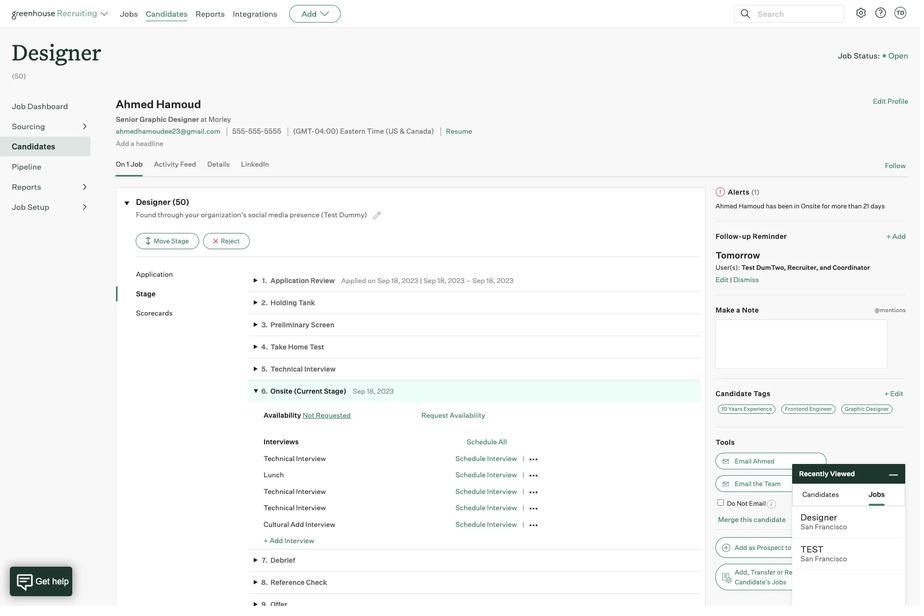 Task type: vqa. For each thing, say whether or not it's contained in the screenshot.
4th the Schedule Interview
yes



Task type: locate. For each thing, give the bounding box(es) containing it.
designer up the ahmedhamoudee23@gmail.com at the top left
[[168, 115, 199, 124]]

| left –
[[420, 276, 422, 285]]

0 vertical spatial (50)
[[12, 72, 26, 80]]

18, right stage)
[[367, 387, 376, 396]]

job right 1
[[131, 160, 143, 168]]

+ inside + add link
[[887, 232, 892, 240]]

or
[[778, 569, 784, 577]]

resume
[[446, 127, 473, 136]]

as
[[749, 544, 756, 552]]

email ahmed button
[[716, 453, 827, 470]]

0 horizontal spatial candidates
[[12, 142, 55, 152]]

the
[[754, 480, 763, 488]]

1 technical interview from the top
[[264, 455, 326, 463]]

up
[[743, 232, 752, 240]]

onsite right in
[[802, 202, 821, 210]]

1 horizontal spatial test
[[742, 264, 756, 271]]

2 | from the left
[[420, 276, 422, 285]]

stage right move
[[171, 237, 189, 245]]

has
[[766, 202, 777, 210]]

email left the
[[735, 480, 752, 488]]

technical
[[271, 365, 303, 373], [264, 455, 295, 463], [264, 487, 295, 496], [264, 504, 295, 512]]

0 horizontal spatial candidates link
[[12, 141, 87, 153]]

2 horizontal spatial candidates
[[803, 490, 840, 499]]

edit profile link
[[874, 97, 909, 105]]

a left headline
[[131, 139, 135, 148]]

scorecards
[[136, 309, 173, 317]]

not down (current
[[303, 411, 315, 420]]

activity feed
[[154, 160, 196, 168]]

edit
[[874, 97, 887, 105], [716, 276, 729, 284], [891, 390, 904, 398]]

0 vertical spatial stage
[[171, 237, 189, 245]]

1 horizontal spatial |
[[731, 276, 733, 284]]

schedule interview link
[[456, 455, 517, 463], [456, 471, 517, 479], [456, 487, 517, 496], [456, 504, 517, 512], [456, 520, 517, 529]]

designer inside 'designer san francisco'
[[801, 512, 838, 523]]

0 horizontal spatial jobs
[[120, 9, 138, 19]]

0 vertical spatial not
[[303, 411, 315, 420]]

candidate tags
[[716, 390, 771, 398]]

technical interview for 3rd schedule interview link from the top
[[264, 487, 326, 496]]

2. holding tank
[[262, 299, 315, 307]]

1 vertical spatial graphic
[[845, 406, 865, 413]]

graphic
[[140, 115, 167, 124], [845, 406, 865, 413]]

san up test
[[801, 523, 814, 532]]

8.
[[261, 579, 268, 587]]

email up merge this candidate link
[[750, 500, 766, 508]]

2 vertical spatial +
[[264, 537, 268, 545]]

1 vertical spatial email
[[735, 480, 752, 488]]

1 vertical spatial ahmed
[[716, 202, 738, 210]]

francisco up test san francisco
[[816, 523, 848, 532]]

hamoud for ahmed hamoud senior graphic designer at morley
[[156, 98, 201, 111]]

0 horizontal spatial |
[[420, 276, 422, 285]]

on 1 job
[[116, 160, 143, 168]]

tomorrow user(s): test dumtwo, recruiter, and coordinator edit | dismiss
[[716, 250, 871, 284]]

holding
[[271, 299, 297, 307]]

1 horizontal spatial hamoud
[[739, 202, 765, 210]]

555- left 5555
[[232, 127, 248, 136]]

technical up cultural
[[264, 504, 295, 512]]

2 horizontal spatial edit
[[891, 390, 904, 398]]

not for requested
[[303, 411, 315, 420]]

0 vertical spatial francisco
[[816, 523, 848, 532]]

technical down lunch
[[264, 487, 295, 496]]

designer down greenhouse recruiting image
[[12, 37, 101, 66]]

job for job setup
[[12, 202, 26, 212]]

candidate
[[754, 516, 786, 524]]

presence
[[290, 211, 320, 219]]

ahmed down the alerts
[[716, 202, 738, 210]]

availability up interviews
[[264, 411, 301, 420]]

1 vertical spatial san
[[801, 555, 814, 564]]

not right 'do'
[[737, 500, 748, 508]]

schedule for 3rd schedule interview link from the top
[[456, 487, 486, 496]]

frontend engineer
[[786, 406, 833, 413]]

francisco inside 'designer san francisco'
[[816, 523, 848, 532]]

through
[[158, 211, 184, 219]]

0 vertical spatial hamoud
[[156, 98, 201, 111]]

edit down user(s): at the top of the page
[[716, 276, 729, 284]]

schedule for schedule all link
[[467, 438, 497, 446]]

edit left profile at top right
[[874, 97, 887, 105]]

tab list containing candidates
[[793, 485, 906, 506]]

3 schedule interview from the top
[[456, 487, 517, 496]]

2 technical interview from the top
[[264, 487, 326, 496]]

0 horizontal spatial graphic
[[140, 115, 167, 124]]

reports down pipeline
[[12, 182, 41, 192]]

1 vertical spatial hamoud
[[739, 202, 765, 210]]

availability right request
[[450, 411, 486, 420]]

candidates right 'jobs' link
[[146, 9, 188, 19]]

0 horizontal spatial not
[[303, 411, 315, 420]]

+ for + add
[[887, 232, 892, 240]]

tools
[[716, 438, 735, 447]]

0 vertical spatial onsite
[[802, 202, 821, 210]]

1 horizontal spatial application
[[271, 276, 309, 285]]

0 horizontal spatial onsite
[[271, 387, 293, 396]]

technical down interviews
[[264, 455, 295, 463]]

1 horizontal spatial a
[[737, 306, 741, 314]]

1 vertical spatial not
[[737, 500, 748, 508]]

edit up the graphic designer 'link'
[[891, 390, 904, 398]]

ahmed inside ahmed hamoud senior graphic designer at morley
[[116, 98, 154, 111]]

merge this candidate link
[[719, 516, 786, 524]]

francisco inside test san francisco
[[816, 555, 848, 564]]

schedule for second schedule interview link from the bottom of the page
[[456, 504, 486, 512]]

interview
[[304, 365, 336, 373], [296, 455, 326, 463], [487, 455, 517, 463], [487, 471, 517, 479], [296, 487, 326, 496], [487, 487, 517, 496], [296, 504, 326, 512], [487, 504, 517, 512], [306, 520, 335, 529], [487, 520, 517, 529], [285, 537, 315, 545]]

ahmed for ahmed hamoud has been in onsite for more than 21 days
[[716, 202, 738, 210]]

sourcing
[[12, 122, 45, 131]]

configure image
[[856, 7, 868, 19]]

0 horizontal spatial a
[[131, 139, 135, 148]]

0 vertical spatial +
[[887, 232, 892, 240]]

technical for first schedule interview link from the top of the page
[[264, 455, 295, 463]]

jobs inside add, transfer or remove candidate's jobs
[[772, 579, 787, 587]]

ahmed up senior
[[116, 98, 154, 111]]

email
[[735, 458, 752, 466], [735, 480, 752, 488], [750, 500, 766, 508]]

1 francisco from the top
[[816, 523, 848, 532]]

email ahmed
[[735, 458, 775, 466]]

san
[[801, 523, 814, 532], [801, 555, 814, 564]]

5. technical interview
[[262, 365, 336, 373]]

4 schedule interview from the top
[[456, 504, 517, 512]]

+ edit
[[885, 390, 904, 398]]

1 horizontal spatial candidates
[[146, 9, 188, 19]]

reports link left integrations link
[[196, 9, 225, 19]]

| right edit link
[[731, 276, 733, 284]]

21
[[864, 202, 870, 210]]

application up 2. holding tank
[[271, 276, 309, 285]]

email for email ahmed
[[735, 458, 752, 466]]

open
[[889, 51, 909, 60]]

follow-up reminder
[[716, 232, 788, 240]]

technical interview down interviews
[[264, 455, 326, 463]]

pipeline link
[[12, 161, 87, 173]]

email for email the team
[[735, 480, 752, 488]]

0 vertical spatial reports link
[[196, 9, 225, 19]]

a left "note"
[[737, 306, 741, 314]]

follow link
[[886, 161, 906, 171]]

0 horizontal spatial test
[[310, 343, 324, 351]]

francisco for designer
[[816, 523, 848, 532]]

1 vertical spatial reports
[[12, 182, 41, 192]]

request
[[422, 411, 449, 420]]

0 vertical spatial a
[[131, 139, 135, 148]]

test up dismiss
[[742, 264, 756, 271]]

0 horizontal spatial hamoud
[[156, 98, 201, 111]]

1 horizontal spatial graphic
[[845, 406, 865, 413]]

0 vertical spatial technical interview
[[264, 455, 326, 463]]

2 vertical spatial ahmed
[[754, 458, 775, 466]]

(50) up job dashboard on the top left of the page
[[12, 72, 26, 80]]

edit inside tomorrow user(s): test dumtwo, recruiter, and coordinator edit | dismiss
[[716, 276, 729, 284]]

None text field
[[716, 320, 888, 369]]

1 vertical spatial stage
[[136, 290, 156, 298]]

job status:
[[839, 51, 881, 60]]

job up sourcing
[[12, 101, 26, 111]]

0 vertical spatial candidates
[[146, 9, 188, 19]]

1 horizontal spatial not
[[737, 500, 748, 508]]

(us
[[386, 127, 398, 136]]

1 horizontal spatial ahmed
[[716, 202, 738, 210]]

2 san from the top
[[801, 555, 814, 564]]

test
[[742, 264, 756, 271], [310, 343, 324, 351]]

hamoud down (1)
[[739, 202, 765, 210]]

a for add
[[131, 139, 135, 148]]

0 horizontal spatial reports
[[12, 182, 41, 192]]

3 technical interview from the top
[[264, 504, 326, 512]]

2 vertical spatial technical interview
[[264, 504, 326, 512]]

1 horizontal spatial stage
[[171, 237, 189, 245]]

@mentions
[[875, 306, 906, 314]]

reports link
[[196, 9, 225, 19], [12, 181, 87, 193]]

san inside test san francisco
[[801, 555, 814, 564]]

1 vertical spatial edit
[[716, 276, 729, 284]]

0 vertical spatial candidates link
[[146, 9, 188, 19]]

add inside "popup button"
[[302, 9, 317, 19]]

preliminary
[[271, 321, 310, 329]]

and
[[820, 264, 832, 271]]

designer down + edit
[[867, 406, 890, 413]]

schedule for 1st schedule interview link from the bottom
[[456, 520, 486, 529]]

2 vertical spatial candidates
[[803, 490, 840, 499]]

0 horizontal spatial ahmed
[[116, 98, 154, 111]]

+ inside + edit link
[[885, 390, 890, 398]]

schedule for first schedule interview link from the top of the page
[[456, 455, 486, 463]]

reports left integrations link
[[196, 9, 225, 19]]

1 horizontal spatial jobs
[[772, 579, 787, 587]]

2 555- from the left
[[248, 127, 264, 136]]

recruiter,
[[788, 264, 819, 271]]

hamoud
[[156, 98, 201, 111], [739, 202, 765, 210]]

status:
[[854, 51, 881, 60]]

0 vertical spatial edit
[[874, 97, 887, 105]]

3.
[[262, 321, 268, 329]]

2 francisco from the top
[[816, 555, 848, 564]]

(gmt-
[[293, 127, 315, 136]]

10 years experience
[[722, 406, 773, 413]]

san up remove
[[801, 555, 814, 564]]

candidates down recently viewed
[[803, 490, 840, 499]]

designer up found
[[136, 197, 171, 207]]

1 vertical spatial +
[[885, 390, 890, 398]]

add a headline
[[116, 139, 164, 148]]

1 vertical spatial francisco
[[816, 555, 848, 564]]

job for job status:
[[839, 51, 853, 60]]

onsite right 6.
[[271, 387, 293, 396]]

ahmedhamoudee23@gmail.com
[[116, 127, 221, 136]]

your
[[185, 211, 200, 219]]

request availability button
[[422, 411, 486, 420]]

job setup
[[12, 202, 49, 212]]

555- up linkedin
[[248, 127, 264, 136]]

&
[[400, 127, 405, 136]]

designer for designer
[[12, 37, 101, 66]]

ahmed for ahmed hamoud senior graphic designer at morley
[[116, 98, 154, 111]]

been
[[778, 202, 793, 210]]

reports link down pipeline link
[[12, 181, 87, 193]]

10
[[722, 406, 728, 413]]

job left status:
[[839, 51, 853, 60]]

application down move
[[136, 270, 173, 279]]

job for job dashboard
[[12, 101, 26, 111]]

1 horizontal spatial availability
[[450, 411, 486, 420]]

tab list
[[793, 485, 906, 506]]

test right home
[[310, 343, 324, 351]]

| inside tomorrow user(s): test dumtwo, recruiter, and coordinator edit | dismiss
[[731, 276, 733, 284]]

candidates link up pipeline link
[[12, 141, 87, 153]]

candidates link right 'jobs' link
[[146, 9, 188, 19]]

0 horizontal spatial edit
[[716, 276, 729, 284]]

graphic inside 'link'
[[845, 406, 865, 413]]

1 san from the top
[[801, 523, 814, 532]]

graphic right engineer
[[845, 406, 865, 413]]

hamoud inside ahmed hamoud senior graphic designer at morley
[[156, 98, 201, 111]]

| for 1.
[[420, 276, 422, 285]]

1 horizontal spatial reports link
[[196, 9, 225, 19]]

1 schedule interview from the top
[[456, 455, 517, 463]]

job left the setup
[[12, 202, 26, 212]]

technical interview down lunch
[[264, 487, 326, 496]]

request availability
[[422, 411, 486, 420]]

1 | from the left
[[731, 276, 733, 284]]

0 horizontal spatial stage
[[136, 290, 156, 298]]

+ for + add interview
[[264, 537, 268, 545]]

application
[[136, 270, 173, 279], [271, 276, 309, 285]]

designer up test
[[801, 512, 838, 523]]

1 vertical spatial a
[[737, 306, 741, 314]]

ahmed
[[116, 98, 154, 111], [716, 202, 738, 210], [754, 458, 775, 466]]

greenhouse recruiting image
[[12, 8, 100, 20]]

5 schedule interview from the top
[[456, 520, 517, 529]]

0 vertical spatial ahmed
[[116, 98, 154, 111]]

hamoud for ahmed hamoud has been in onsite for more than 21 days
[[739, 202, 765, 210]]

profile
[[888, 97, 909, 105]]

0 vertical spatial graphic
[[140, 115, 167, 124]]

3 schedule interview link from the top
[[456, 487, 517, 496]]

francisco down 'designer san francisco'
[[816, 555, 848, 564]]

td button
[[895, 7, 907, 19]]

on 1 job link
[[116, 160, 143, 174]]

0 vertical spatial san
[[801, 523, 814, 532]]

candidates down sourcing
[[12, 142, 55, 152]]

0 vertical spatial test
[[742, 264, 756, 271]]

san for test
[[801, 555, 814, 564]]

2 horizontal spatial jobs
[[869, 490, 886, 499]]

reject
[[221, 237, 240, 245]]

8. reference check
[[261, 579, 327, 587]]

1 horizontal spatial reports
[[196, 9, 225, 19]]

5.
[[262, 365, 268, 373]]

18, left –
[[438, 276, 447, 285]]

stage inside "button"
[[171, 237, 189, 245]]

1 vertical spatial reports link
[[12, 181, 87, 193]]

2 vertical spatial jobs
[[772, 579, 787, 587]]

add, transfer or remove candidate's jobs button
[[716, 565, 827, 591]]

setup
[[27, 202, 49, 212]]

1 vertical spatial technical interview
[[264, 487, 326, 496]]

1 555- from the left
[[232, 127, 248, 136]]

stage up the scorecards
[[136, 290, 156, 298]]

2 horizontal spatial ahmed
[[754, 458, 775, 466]]

0 vertical spatial reports
[[196, 9, 225, 19]]

0 horizontal spatial availability
[[264, 411, 301, 420]]

0 horizontal spatial application
[[136, 270, 173, 279]]

technical interview up cultural add interview
[[264, 504, 326, 512]]

0 vertical spatial email
[[735, 458, 752, 466]]

test
[[801, 544, 824, 555]]

1 horizontal spatial edit
[[874, 97, 887, 105]]

francisco
[[816, 523, 848, 532], [816, 555, 848, 564]]

0 vertical spatial jobs
[[120, 9, 138, 19]]

move stage
[[154, 237, 189, 245]]

1 vertical spatial (50)
[[172, 197, 189, 207]]

add inside button
[[735, 544, 748, 552]]

1 horizontal spatial onsite
[[802, 202, 821, 210]]

graphic up the ahmedhamoudee23@gmail.com at the top left
[[140, 115, 167, 124]]

ahmed up the
[[754, 458, 775, 466]]

email up email the team in the right of the page
[[735, 458, 752, 466]]

san inside 'designer san francisco'
[[801, 523, 814, 532]]

(50) up through
[[172, 197, 189, 207]]

hamoud up the ahmedhamoudee23@gmail.com at the top left
[[156, 98, 201, 111]]



Task type: describe. For each thing, give the bounding box(es) containing it.
dismiss
[[734, 276, 760, 284]]

18, right on
[[392, 276, 401, 285]]

ahmed hamoud senior graphic designer at morley
[[116, 98, 231, 124]]

ahmedhamoudee23@gmail.com link
[[116, 127, 221, 136]]

days
[[871, 202, 886, 210]]

1 vertical spatial candidates
[[12, 142, 55, 152]]

cultural add interview
[[264, 520, 335, 529]]

details link
[[207, 160, 230, 174]]

1 horizontal spatial candidates link
[[146, 9, 188, 19]]

technical for 3rd schedule interview link from the top
[[264, 487, 295, 496]]

debrief
[[271, 557, 295, 565]]

move stage button
[[136, 233, 199, 250]]

0 horizontal spatial reports link
[[12, 181, 87, 193]]

3. preliminary screen
[[262, 321, 335, 329]]

details
[[207, 160, 230, 168]]

1 horizontal spatial (50)
[[172, 197, 189, 207]]

2 schedule interview link from the top
[[456, 471, 517, 479]]

graphic designer
[[845, 406, 890, 413]]

cultural
[[264, 520, 289, 529]]

transfer
[[751, 569, 776, 577]]

in
[[795, 202, 800, 210]]

@mentions link
[[875, 305, 906, 315]]

activity
[[154, 160, 179, 168]]

technical right 5.
[[271, 365, 303, 373]]

18, right –
[[487, 276, 496, 285]]

designer inside 'link'
[[867, 406, 890, 413]]

viewed
[[831, 470, 856, 478]]

sep right –
[[473, 276, 485, 285]]

job setup link
[[12, 201, 87, 213]]

6. onsite (current stage)
[[262, 387, 347, 396]]

test inside tomorrow user(s): test dumtwo, recruiter, and coordinator edit | dismiss
[[742, 264, 756, 271]]

sep left –
[[424, 276, 436, 285]]

take
[[271, 343, 287, 351]]

schedule all
[[467, 438, 507, 446]]

0 horizontal spatial (50)
[[12, 72, 26, 80]]

Search text field
[[756, 7, 836, 21]]

not for email
[[737, 500, 748, 508]]

check
[[306, 579, 327, 587]]

sep right on
[[378, 276, 390, 285]]

graphic designer link
[[842, 405, 893, 414]]

technical interview for second schedule interview link from the bottom of the page
[[264, 504, 326, 512]]

555-555-5555
[[232, 127, 281, 136]]

dumtwo,
[[757, 264, 787, 271]]

email the team button
[[716, 476, 827, 493]]

review
[[311, 276, 335, 285]]

activity feed link
[[154, 160, 196, 174]]

recently viewed
[[800, 470, 856, 478]]

on
[[368, 276, 376, 285]]

add, transfer or remove candidate's jobs
[[735, 569, 809, 587]]

add as prospect to ... button
[[716, 538, 827, 559]]

follow
[[886, 161, 906, 170]]

to
[[786, 544, 792, 552]]

sep right stage)
[[353, 387, 366, 396]]

td button
[[893, 5, 909, 21]]

social
[[248, 211, 267, 219]]

merge
[[719, 516, 739, 524]]

experience
[[744, 406, 773, 413]]

jobs link
[[120, 9, 138, 19]]

screen
[[311, 321, 335, 329]]

media
[[268, 211, 288, 219]]

4 schedule interview link from the top
[[456, 504, 517, 512]]

1 vertical spatial jobs
[[869, 490, 886, 499]]

francisco for test
[[816, 555, 848, 564]]

2 availability from the left
[[450, 411, 486, 420]]

a for make
[[737, 306, 741, 314]]

senior
[[116, 115, 138, 124]]

for
[[822, 202, 831, 210]]

team
[[765, 480, 781, 488]]

(gmt-04:00) eastern time (us & canada)
[[293, 127, 434, 136]]

+ add
[[887, 232, 906, 240]]

application link
[[136, 270, 249, 279]]

than
[[849, 202, 863, 210]]

technical interview for first schedule interview link from the top of the page
[[264, 455, 326, 463]]

| for tomorrow
[[731, 276, 733, 284]]

(test
[[321, 211, 338, 219]]

2 schedule interview from the top
[[456, 471, 517, 479]]

1
[[127, 160, 129, 168]]

1 vertical spatial test
[[310, 343, 324, 351]]

alerts (1)
[[729, 188, 760, 196]]

4.
[[261, 343, 268, 351]]

resume link
[[446, 127, 473, 136]]

this
[[741, 516, 753, 524]]

1 vertical spatial onsite
[[271, 387, 293, 396]]

organization's
[[201, 211, 247, 219]]

coordinator
[[833, 264, 871, 271]]

designer for designer san francisco
[[801, 512, 838, 523]]

lunch
[[264, 471, 284, 479]]

note
[[743, 306, 760, 314]]

designer inside ahmed hamoud senior graphic designer at morley
[[168, 115, 199, 124]]

frontend engineer link
[[782, 405, 836, 414]]

scorecards link
[[136, 309, 249, 318]]

recently
[[800, 470, 829, 478]]

designer san francisco
[[801, 512, 848, 532]]

1 availability from the left
[[264, 411, 301, 420]]

2 vertical spatial email
[[750, 500, 766, 508]]

ahmed hamoud has been in onsite for more than 21 days
[[716, 202, 886, 210]]

+ for + edit
[[885, 390, 890, 398]]

2 vertical spatial edit
[[891, 390, 904, 398]]

1 schedule interview link from the top
[[456, 455, 517, 463]]

dashboard
[[27, 101, 68, 111]]

make
[[716, 306, 735, 314]]

7.
[[262, 557, 268, 565]]

1.
[[262, 276, 267, 285]]

integrations
[[233, 9, 278, 19]]

graphic inside ahmed hamoud senior graphic designer at morley
[[140, 115, 167, 124]]

Do Not Email checkbox
[[718, 500, 725, 506]]

reject button
[[203, 233, 250, 250]]

applied
[[341, 276, 366, 285]]

ahmed inside button
[[754, 458, 775, 466]]

5555
[[264, 127, 281, 136]]

headline
[[136, 139, 164, 148]]

stage)
[[324, 387, 347, 396]]

canada)
[[407, 127, 434, 136]]

sourcing link
[[12, 121, 87, 132]]

dummy)
[[339, 211, 367, 219]]

job dashboard
[[12, 101, 68, 111]]

job dashboard link
[[12, 100, 87, 112]]

technical for second schedule interview link from the bottom of the page
[[264, 504, 295, 512]]

5 schedule interview link from the top
[[456, 520, 517, 529]]

designer for designer (50)
[[136, 197, 171, 207]]

1. application review applied on  sep 18, 2023 | sep 18, 2023 – sep 18, 2023
[[262, 276, 514, 285]]

1 vertical spatial candidates link
[[12, 141, 87, 153]]

td
[[897, 9, 905, 16]]

san for designer
[[801, 523, 814, 532]]

schedule for second schedule interview link from the top
[[456, 471, 486, 479]]



